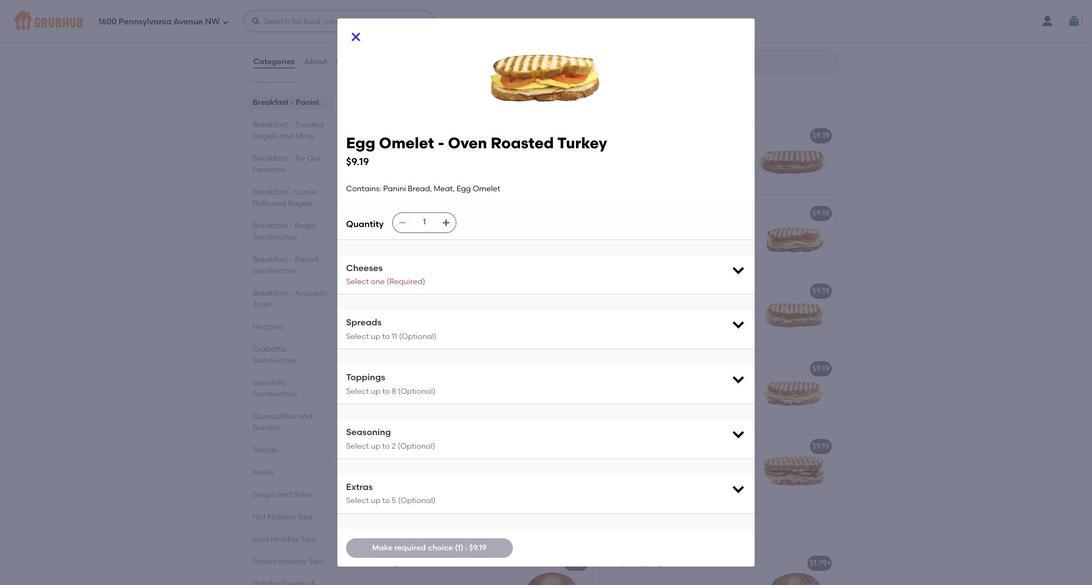 Task type: describe. For each thing, give the bounding box(es) containing it.
applewood inside contains: panini bread, applewood smoked bacon, egg omelet
[[450, 147, 493, 156]]

omelet inside "egg omelet - oven roasted turkey $9.19"
[[379, 134, 435, 152]]

required
[[395, 543, 426, 553]]

breakfast - quesadilla tab
[[253, 63, 329, 86]]

egg omelet - cali style turkey and bacon ranch image
[[755, 435, 837, 506]]

egg omelet - oven roasted turkey $9.19
[[346, 134, 608, 168]]

omelet inside contains: panini bread, applewood smoked bacon, egg omelet
[[438, 158, 466, 167]]

spicy for fresh
[[413, 15, 434, 24]]

omelet, for egg omelet - spicy turkey & egg
[[461, 30, 491, 40]]

choice
[[428, 543, 453, 553]]

salads
[[253, 446, 278, 455]]

11
[[392, 332, 397, 341]]

egg inside contains: pepper jack, panini bread, applewood smoked bacon, jalapenos, egg omelet
[[649, 402, 663, 411]]

applewood inside contains: pepper jack, panini bread, applewood smoked bacon, jalapenos, egg omelet
[[606, 391, 649, 400]]

applewood inside contains: pepper jack, panini bread, creamy chipotle, applewood smoked bacon, salsa, egg omelet
[[430, 391, 472, 400]]

- inside breakfast - panini tab
[[291, 98, 294, 107]]

1 button
[[1068, 11, 1084, 31]]

breakfast - bagel sandwiches tab
[[253, 220, 329, 243]]

holiday for frozen
[[279, 557, 307, 567]]

up for seasoning
[[371, 442, 381, 451]]

and inside soups and sides "tab"
[[277, 490, 292, 500]]

hot holiday sips
[[253, 513, 313, 522]]

tomato, inside contains: cheddar, panini bread, veggie cream cheese, meat, tomato, spinach, applewood smoked bacon, egg omelet
[[363, 480, 393, 489]]

applewood up contains: panini bread, applewood smoked bacon, egg omelet
[[413, 131, 457, 141]]

biscuit
[[295, 255, 319, 264]]

everything
[[606, 559, 646, 568]]

frozen holiday sips tab
[[253, 556, 329, 568]]

breakfast - loose rolls and bagels tab
[[253, 187, 329, 209]]

and inside breakfast - toasted bagels and more
[[279, 132, 294, 141]]

- inside breakfast - biscuit sandwiches
[[290, 255, 293, 264]]

chipotle
[[454, 365, 486, 374]]

iced holiday sips tab
[[253, 534, 329, 545]]

cheddar,
[[400, 458, 434, 467]]

ciabatta sandwiches
[[253, 345, 297, 365]]

iced
[[253, 535, 269, 544]]

dressing,
[[632, 469, 665, 478]]

breakfast up make
[[355, 528, 411, 541]]

breakfast - avocado toast
[[253, 289, 328, 309]]

to for seasoning
[[383, 442, 390, 451]]

extras
[[346, 482, 373, 493]]

bagels inside breakfast - loose rolls and bagels
[[288, 199, 313, 208]]

sips for hot holiday sips
[[298, 513, 313, 522]]

$1.79 for everything bagel
[[810, 559, 828, 568]]

spreads select up to 11 (optional)
[[346, 318, 437, 341]]

4 sandwiches from the top
[[253, 390, 297, 399]]

burritos
[[253, 424, 281, 433]]

salsa, inside contains: pepper jack, panini bread, creamy chipotle, applewood smoked bacon, salsa, egg omelet
[[422, 402, 444, 411]]

- inside the breakfast - bagel sandwiches
[[290, 221, 293, 231]]

1600
[[98, 17, 117, 26]]

contains: inside contains: provolone, panini bread, ranch dressing, meat, tomato, spinach, applewood smoked bacon, egg omelet
[[606, 458, 642, 467]]

avocado
[[295, 289, 328, 298]]

veggie
[[363, 469, 388, 478]]

toppings select up to 8 (optional)
[[346, 373, 436, 396]]

breakfast - panini
[[253, 98, 319, 107]]

ciabatta
[[253, 345, 287, 354]]

creamy
[[363, 391, 392, 400]]

cali for cheesy
[[413, 442, 429, 452]]

egg inside contains: provolone, panini bread, ranch dressing, meat, tomato, spinach, applewood smoked bacon, egg omelet
[[606, 491, 621, 500]]

breakfast - biscuit sandwiches
[[253, 255, 319, 276]]

reviews
[[337, 57, 367, 66]]

bagels inside breakfast - toasted bagels and more
[[253, 132, 278, 141]]

egg omelet - oven roasted turkey
[[363, 287, 492, 296]]

spinach, inside contains: cheddar, panini bread, veggie cream cheese, meat, tomato, spinach, applewood smoked bacon, egg omelet
[[395, 480, 427, 489]]

panini inside contains: pepper jack, panini bread, applewood smoked bacon, jalapenos, egg omelet
[[694, 380, 717, 389]]

breakfast - avocado toast tab
[[253, 288, 329, 310]]

egg omelet - applewood smoked bacon image
[[512, 124, 593, 195]]

plain bagel image
[[512, 552, 593, 586]]

egg inside contains: pepper jack, panini bread, creamy chipotle, applewood smoked bacon, salsa, egg omelet
[[446, 402, 460, 411]]

panini inside tab
[[296, 98, 319, 107]]

egg omelet - sausage patty
[[606, 287, 711, 296]]

contains: panini bread, applewood smoked bacon, egg omelet
[[363, 147, 493, 167]]

$1.79 + for plain bagel
[[567, 559, 589, 568]]

panini inside contains: panini bread, egg omelet, sausage patty
[[643, 302, 666, 311]]

bacon, inside contains: provolone, panini bread, ranch dressing, meat, tomato, spinach, applewood smoked bacon, egg omelet
[[716, 480, 742, 489]]

egg omelet - southwest chipotle bacon
[[363, 365, 512, 374]]

more inside breakfast - toasted bagels and more
[[296, 132, 315, 141]]

(required)
[[387, 277, 426, 287]]

breakfast - biscuit sandwiches tab
[[253, 254, 329, 277]]

omelet inside contains: cheddar, panini bread, veggie cream cheese, meat, tomato, spinach, applewood smoked bacon, egg omelet
[[438, 491, 466, 500]]

bacon, inside contains: pepper jack, panini bread, creamy chipotle, applewood smoked bacon, salsa, egg omelet
[[394, 402, 420, 411]]

avenue
[[174, 17, 203, 26]]

and inside breakfast - loose rolls and bagels
[[272, 199, 286, 208]]

1600 pennsylvania avenue nw
[[98, 17, 220, 26]]

panini inside contains: panini bread, applewood smoked bacon, egg omelet
[[400, 147, 423, 156]]

smoked inside contains: pepper jack, panini bread, applewood smoked bacon, jalapenos, egg omelet
[[650, 391, 680, 400]]

tomato, inside contains: provolone, panini bread, ranch dressing, meat, tomato, spinach, applewood smoked bacon, egg omelet
[[690, 469, 720, 478]]

select for spreads
[[346, 332, 369, 341]]

smoked inside contains: cheddar, panini bread, veggie cream cheese, meat, tomato, spinach, applewood smoked bacon, egg omelet
[[363, 491, 393, 500]]

turkey inside "contains: fresh salsa, egg omelet, tortilla, oven roasted turkey"
[[445, 41, 469, 51]]

quesadilla
[[253, 76, 293, 85]]

to for toppings
[[383, 387, 390, 396]]

svg image for seasoning
[[731, 427, 747, 442]]

bread, inside contains: cheddar, panini bread, veggie cream cheese, meat, tomato, spinach, applewood smoked bacon, egg omelet
[[461, 458, 485, 467]]

egg omelet - spicy bacon
[[606, 365, 703, 374]]

- inside "egg omelet - oven roasted turkey $9.19"
[[438, 134, 445, 152]]

cheeses select one (required)
[[346, 263, 426, 287]]

contains: for egg omelet - applewood smoked bacon
[[363, 147, 398, 156]]

contains: pepper jack, panini bread, creamy chipotle, applewood smoked bacon, salsa, egg omelet
[[363, 380, 499, 411]]

bacon, inside contains: panini bread, applewood smoked bacon, egg omelet
[[394, 158, 420, 167]]

- inside breakfast - toasted bagels and more
[[290, 120, 293, 129]]

specialty
[[253, 378, 287, 388]]

bread, inside contains: panini bread, egg omelet, sausage patty
[[668, 302, 692, 311]]

$7.09
[[568, 15, 587, 24]]

sandwiches inside the breakfast - bagel sandwiches
[[253, 233, 297, 242]]

contains: for egg omelet - ham
[[363, 224, 398, 234]]

select for seasoning
[[346, 442, 369, 451]]

smoked inside contains: panini bread, applewood smoked bacon, egg omelet
[[363, 158, 393, 167]]

make required choice (1) : $9.19
[[372, 543, 487, 553]]

fresh
[[400, 30, 420, 40]]

- inside breakfast - loose rolls and bagels
[[290, 188, 293, 197]]

$9.19 for contains: provolone, panini bread, ranch dressing, meat, tomato, spinach, applewood smoked bacon, egg omelet
[[813, 442, 830, 452]]

applewood inside contains: cheddar, panini bread, veggie cream cheese, meat, tomato, spinach, applewood smoked bacon, egg omelet
[[429, 480, 471, 489]]

panini inside contains: pepper jack, panini bread, creamy chipotle, applewood smoked bacon, salsa, egg omelet
[[450, 380, 473, 389]]

egg omelet - cali style cheesy turkey and bacon image
[[512, 435, 593, 506]]

spicy for pepper
[[657, 365, 677, 374]]

specialty sandwiches
[[253, 378, 297, 399]]

pepper for southwest
[[400, 380, 427, 389]]

egg inside contains: panini bread, applewood smoked bacon, egg omelet
[[422, 158, 436, 167]]

egg omelet - spicy bacon image
[[755, 358, 837, 428]]

rolls
[[253, 199, 270, 208]]

provolone,
[[643, 458, 682, 467]]

contains: for egg omelet - oven roasted turkey
[[363, 302, 398, 311]]

breakfast - toasted bagels and more inside tab
[[253, 120, 324, 141]]

egg omelet - ham
[[363, 209, 431, 218]]

panini inside contains: provolone, panini bread, ranch dressing, meat, tomato, spinach, applewood smoked bacon, egg omelet
[[684, 458, 707, 467]]

our
[[307, 154, 321, 163]]

bagel for plain bagel
[[383, 559, 405, 568]]

jack, for applewood
[[428, 380, 449, 389]]

one
[[371, 277, 385, 287]]

8
[[392, 387, 396, 396]]

bread, inside contains: pepper jack, panini bread, applewood smoked bacon, jalapenos, egg omelet
[[719, 380, 743, 389]]

svg image for spreads
[[731, 317, 747, 332]]

hot
[[253, 513, 266, 522]]

egg omelet - cali style cheesy turkey and bacon
[[363, 442, 547, 452]]

smoked inside contains: pepper jack, panini bread, creamy chipotle, applewood smoked bacon, salsa, egg omelet
[[363, 402, 393, 411]]

sips for iced holiday sips
[[301, 535, 316, 544]]

breakfast - try our favorites
[[253, 154, 321, 175]]

hoagies
[[253, 322, 283, 332]]

roasted for egg omelet - oven roasted turkey
[[435, 287, 466, 296]]

categories
[[253, 57, 295, 66]]

- inside breakfast - avocado toast
[[290, 289, 293, 298]]

toppings
[[346, 373, 386, 383]]

- inside the breakfast - try our favorites
[[290, 154, 293, 163]]

hot holiday sips tab
[[253, 512, 329, 523]]

about
[[304, 57, 327, 66]]

reviews button
[[336, 42, 367, 82]]

contains: for egg omelet - cali style cheesy turkey and bacon
[[363, 458, 398, 467]]

nw
[[205, 17, 220, 26]]

sausage inside contains: panini bread, egg omelet, sausage patty
[[606, 313, 639, 322]]

soups
[[253, 490, 275, 500]]

oven for egg omelet - oven roasted turkey $9.19
[[448, 134, 488, 152]]

select for cheeses
[[346, 277, 369, 287]]

sandwiches inside breakfast - biscuit sandwiches
[[253, 266, 297, 276]]

- inside breakfast - quesadilla
[[290, 64, 293, 73]]

svg image for cheeses
[[731, 262, 747, 278]]

Input item quantity number field
[[413, 213, 437, 232]]

tortilla,
[[363, 41, 389, 51]]

egg inside "egg omelet - oven roasted turkey $9.19"
[[346, 134, 376, 152]]

roasted inside "contains: fresh salsa, egg omelet, tortilla, oven roasted turkey"
[[413, 41, 443, 51]]

cheesy
[[451, 442, 478, 452]]

panini inside contains: cheddar, panini bread, veggie cream cheese, meat, tomato, spinach, applewood smoked bacon, egg omelet
[[436, 458, 459, 467]]

contains: cheddar, panini bread, veggie cream cheese, meat, tomato, spinach, applewood smoked bacon, egg omelet
[[363, 458, 485, 500]]

salads tab
[[253, 445, 329, 456]]

&
[[462, 15, 467, 24]]

jack, for bacon,
[[672, 380, 692, 389]]

3 sandwiches from the top
[[253, 356, 297, 365]]

breakfast - bagel sandwiches
[[253, 221, 316, 242]]

everything bagel
[[606, 559, 669, 568]]

egg inside contains: cheddar, panini bread, veggie cream cheese, meat, tomato, spinach, applewood smoked bacon, egg omelet
[[422, 491, 436, 500]]

0 vertical spatial ranch
[[763, 442, 787, 452]]

contains: provolone, panini bread, ranch dressing, meat, tomato, spinach, applewood smoked bacon, egg omelet
[[606, 458, 742, 500]]

+ for everything bagel
[[828, 559, 832, 568]]

quesadillas
[[253, 412, 296, 421]]

bread, inside contains: provolone, panini bread, ranch dressing, meat, tomato, spinach, applewood smoked bacon, egg omelet
[[708, 458, 733, 467]]

frozen holiday sips
[[253, 557, 324, 567]]

make
[[372, 543, 393, 553]]

egg omelet - spicy turkey & egg
[[363, 15, 484, 24]]

1
[[1081, 16, 1084, 25]]

bacon, inside contains: cheddar, panini bread, veggie cream cheese, meat, tomato, spinach, applewood smoked bacon, egg omelet
[[394, 491, 420, 500]]

bowls tab
[[253, 467, 329, 478]]



Task type: vqa. For each thing, say whether or not it's contained in the screenshot.
Fresh at the top left
yes



Task type: locate. For each thing, give the bounding box(es) containing it.
tomato, down veggie
[[363, 480, 393, 489]]

to for spreads
[[383, 332, 390, 341]]

about button
[[304, 42, 328, 82]]

breakfast - try our favorites tab
[[253, 153, 329, 176]]

1 horizontal spatial style
[[674, 442, 692, 452]]

1 vertical spatial toasted
[[421, 528, 467, 541]]

select for toppings
[[346, 387, 369, 396]]

holiday for iced
[[271, 535, 299, 544]]

contains: pepper jack, panini bread, applewood smoked bacon, jalapenos, egg omelet
[[606, 380, 743, 411]]

toasted down breakfast - panini tab
[[295, 120, 324, 129]]

0 horizontal spatial spicy
[[413, 15, 434, 24]]

omelet inside contains: provolone, panini bread, ranch dressing, meat, tomato, spinach, applewood smoked bacon, egg omelet
[[622, 491, 650, 500]]

1 horizontal spatial pepper
[[643, 380, 670, 389]]

contains: panini bread, egg omelet
[[606, 147, 738, 156]]

0 horizontal spatial oven
[[391, 41, 411, 51]]

0 horizontal spatial style
[[430, 442, 449, 452]]

sandwiches up breakfast - avocado toast
[[253, 266, 297, 276]]

(optional) right 5
[[398, 497, 436, 506]]

try
[[295, 154, 306, 163]]

plain bagel
[[363, 559, 405, 568]]

contains: for egg omelet - spicy bacon
[[606, 380, 642, 389]]

spicy up "fresh" at the left of the page
[[413, 15, 434, 24]]

patty inside contains: panini bread, egg omelet, sausage patty
[[640, 313, 660, 322]]

up inside toppings select up to 8 (optional)
[[371, 387, 381, 396]]

breakfast inside the breakfast - try our favorites
[[253, 154, 288, 163]]

ham
[[413, 209, 431, 218]]

sandwiches up breakfast - biscuit sandwiches
[[253, 233, 297, 242]]

1 horizontal spatial ranch
[[763, 442, 787, 452]]

:
[[466, 543, 468, 553]]

quesadillas and burritos tab
[[253, 411, 329, 434]]

breakfast inside breakfast - avocado toast
[[253, 289, 288, 298]]

1 vertical spatial salsa,
[[422, 402, 444, 411]]

$9.19 for contains: pepper jack, panini bread, applewood smoked bacon, jalapenos, egg omelet
[[813, 365, 830, 374]]

roasted for egg omelet - oven roasted turkey $9.19
[[491, 134, 554, 152]]

4 to from the top
[[383, 497, 390, 506]]

1 select from the top
[[346, 277, 369, 287]]

sandwiches down ciabatta
[[253, 356, 297, 365]]

0 vertical spatial spicy
[[413, 15, 434, 24]]

sandwiches
[[253, 233, 297, 242], [253, 266, 297, 276], [253, 356, 297, 365], [253, 390, 297, 399]]

(optional) right "8"
[[398, 387, 436, 396]]

bagel inside the breakfast - bagel sandwiches
[[295, 221, 316, 231]]

select down toppings
[[346, 387, 369, 396]]

up for extras
[[371, 497, 381, 506]]

to inside extras select up to 5 (optional)
[[383, 497, 390, 506]]

3 to from the top
[[383, 442, 390, 451]]

0 vertical spatial roasted
[[413, 41, 443, 51]]

breakfast - quesadilla
[[253, 64, 293, 85]]

breakfast for breakfast - biscuit sandwiches tab
[[253, 255, 288, 264]]

cali
[[413, 442, 429, 452], [657, 442, 672, 452]]

favorites
[[253, 165, 286, 175]]

to left 5
[[383, 497, 390, 506]]

1 horizontal spatial +
[[828, 559, 832, 568]]

1 horizontal spatial $1.79
[[810, 559, 828, 568]]

panini
[[296, 98, 319, 107], [400, 147, 423, 156], [643, 147, 666, 156], [384, 184, 406, 194], [400, 224, 423, 234], [643, 224, 666, 234], [400, 302, 423, 311], [643, 302, 666, 311], [450, 380, 473, 389], [694, 380, 717, 389], [436, 458, 459, 467], [684, 458, 707, 467]]

1 vertical spatial holiday
[[271, 535, 299, 544]]

breakfast - loose rolls and bagels
[[253, 188, 317, 208]]

breakfast - toasted bagels and more down breakfast - panini tab
[[253, 120, 324, 141]]

bread, inside contains: pepper jack, panini bread, creamy chipotle, applewood smoked bacon, salsa, egg omelet
[[475, 380, 499, 389]]

$9.19 for contains: panini bread, egg omelet, sausage patty
[[813, 287, 830, 296]]

jalapenos,
[[606, 402, 647, 411]]

up inside extras select up to 5 (optional)
[[371, 497, 381, 506]]

0 horizontal spatial bagels
[[253, 132, 278, 141]]

2 style from the left
[[674, 442, 692, 452]]

egg omelet - egg
[[606, 131, 672, 141]]

1 vertical spatial more
[[537, 528, 566, 541]]

quesadillas and burritos
[[253, 412, 313, 433]]

2 + from the left
[[828, 559, 832, 568]]

spinach, down the cream
[[395, 480, 427, 489]]

spinach, inside contains: provolone, panini bread, ranch dressing, meat, tomato, spinach, applewood smoked bacon, egg omelet
[[606, 480, 638, 489]]

toasted
[[295, 120, 324, 129], [421, 528, 467, 541]]

2
[[392, 442, 396, 451]]

0 horizontal spatial ranch
[[606, 469, 630, 478]]

1 horizontal spatial more
[[537, 528, 566, 541]]

1 horizontal spatial cali
[[657, 442, 672, 452]]

style up provolone,
[[674, 442, 692, 452]]

1 vertical spatial omelet,
[[710, 302, 740, 311]]

up left 5
[[371, 497, 381, 506]]

1 horizontal spatial bagels
[[288, 199, 313, 208]]

pepper for spicy
[[643, 380, 670, 389]]

loose
[[295, 188, 317, 197]]

0 horizontal spatial $1.79 +
[[567, 559, 589, 568]]

select inside cheeses select one (required)
[[346, 277, 369, 287]]

style for turkey
[[674, 442, 692, 452]]

1 vertical spatial roasted
[[491, 134, 554, 152]]

ranch inside contains: provolone, panini bread, ranch dressing, meat, tomato, spinach, applewood smoked bacon, egg omelet
[[606, 469, 630, 478]]

breakfast for breakfast - avocado toast tab
[[253, 289, 288, 298]]

applewood up jalapenos,
[[606, 391, 649, 400]]

hoagies tab
[[253, 321, 329, 333]]

more
[[296, 132, 315, 141], [537, 528, 566, 541]]

spinach,
[[395, 480, 427, 489], [606, 480, 638, 489]]

egg omelet - spicy turkey & egg image
[[512, 8, 593, 79]]

ranch
[[763, 442, 787, 452], [606, 469, 630, 478]]

specialty sandwiches tab
[[253, 377, 329, 400]]

egg omelet - cali style turkey and bacon ranch
[[606, 442, 787, 452]]

jack,
[[428, 380, 449, 389], [672, 380, 692, 389]]

2 horizontal spatial bagels
[[470, 528, 509, 541]]

bread,
[[424, 147, 449, 156], [668, 147, 692, 156], [408, 184, 432, 194], [424, 224, 449, 234], [668, 224, 692, 234], [424, 302, 449, 311], [668, 302, 692, 311], [475, 380, 499, 389], [719, 380, 743, 389], [461, 458, 485, 467], [708, 458, 733, 467]]

egg omelet - sausage patty image
[[755, 280, 837, 350]]

0 horizontal spatial breakfast - toasted bagels and more
[[253, 120, 324, 141]]

holiday for hot
[[268, 513, 296, 522]]

contains:
[[363, 30, 398, 40], [363, 147, 398, 156], [606, 147, 642, 156], [346, 184, 382, 194], [363, 224, 398, 234], [606, 224, 642, 234], [363, 302, 398, 311], [606, 302, 642, 311], [363, 380, 398, 389], [606, 380, 642, 389], [363, 458, 398, 467], [606, 458, 642, 467]]

0 vertical spatial salsa,
[[421, 30, 443, 40]]

sips down hot holiday sips 'tab'
[[301, 535, 316, 544]]

breakfast inside breakfast - toasted bagels and more
[[253, 120, 288, 129]]

2 vertical spatial bagels
[[470, 528, 509, 541]]

1 horizontal spatial patty
[[691, 287, 711, 296]]

bagel
[[295, 221, 316, 231], [383, 559, 405, 568], [648, 559, 669, 568]]

omelet
[[379, 15, 407, 24], [379, 131, 407, 141], [623, 131, 650, 141], [379, 134, 435, 152], [710, 147, 738, 156], [438, 158, 466, 167], [473, 184, 501, 194], [379, 209, 407, 218], [363, 235, 390, 245], [606, 235, 634, 245], [379, 287, 407, 296], [623, 287, 650, 296], [363, 313, 390, 322], [379, 365, 407, 374], [623, 365, 650, 374], [462, 402, 490, 411], [665, 402, 693, 411], [379, 442, 407, 452], [623, 442, 650, 452], [438, 491, 466, 500], [622, 491, 650, 500]]

0 horizontal spatial $1.79
[[567, 559, 584, 568]]

contains: inside "contains: fresh salsa, egg omelet, tortilla, oven roasted turkey"
[[363, 30, 398, 40]]

breakfast down breakfast - panini
[[253, 120, 288, 129]]

to left the "11"
[[383, 332, 390, 341]]

1 horizontal spatial tomato,
[[690, 469, 720, 478]]

2 up from the top
[[371, 387, 381, 396]]

bread, inside contains: panini bread, applewood smoked bacon, egg omelet
[[424, 147, 449, 156]]

0 vertical spatial more
[[296, 132, 315, 141]]

egg omelet - southwest chipotle bacon image
[[512, 358, 593, 428]]

tomato, down "egg omelet - cali style turkey and bacon ranch"
[[690, 469, 720, 478]]

contains: inside contains: pepper jack, panini bread, applewood smoked bacon, jalapenos, egg omelet
[[606, 380, 642, 389]]

holiday
[[268, 513, 296, 522], [271, 535, 299, 544], [279, 557, 307, 567]]

breakfast for breakfast - try our favorites tab
[[253, 154, 288, 163]]

meat, inside contains: provolone, panini bread, ranch dressing, meat, tomato, spinach, applewood smoked bacon, egg omelet
[[667, 469, 688, 478]]

$9.19 inside "egg omelet - oven roasted turkey $9.19"
[[346, 156, 369, 168]]

3 select from the top
[[346, 387, 369, 396]]

breakfast for breakfast - toasted bagels and more tab
[[253, 120, 288, 129]]

(optional)
[[399, 332, 437, 341], [398, 387, 436, 396], [398, 442, 436, 451], [398, 497, 436, 506]]

cheeses
[[346, 263, 383, 273]]

holiday down hot holiday sips
[[271, 535, 299, 544]]

egg inside contains: panini bread, egg omelet, sausage patty
[[694, 302, 708, 311]]

and
[[279, 132, 294, 141], [272, 199, 286, 208], [298, 412, 313, 421], [506, 442, 521, 452], [720, 442, 735, 452], [277, 490, 292, 500], [512, 528, 534, 541]]

0 horizontal spatial patty
[[640, 313, 660, 322]]

1 $1.79 from the left
[[567, 559, 584, 568]]

0 horizontal spatial bagel
[[295, 221, 316, 231]]

up inside spreads select up to 11 (optional)
[[371, 332, 381, 341]]

4 up from the top
[[371, 497, 381, 506]]

(optional) for toppings
[[398, 387, 436, 396]]

to inside spreads select up to 11 (optional)
[[383, 332, 390, 341]]

$9.19
[[569, 131, 587, 141], [813, 131, 830, 141], [346, 156, 369, 168], [813, 209, 830, 218], [569, 287, 587, 296], [813, 287, 830, 296], [569, 365, 587, 374], [813, 365, 830, 374], [813, 442, 830, 452], [470, 543, 487, 553]]

breakfast up favorites
[[253, 154, 288, 163]]

-
[[408, 15, 412, 24], [290, 64, 293, 73], [291, 98, 294, 107], [290, 120, 293, 129], [408, 131, 412, 141], [652, 131, 655, 141], [438, 134, 445, 152], [290, 154, 293, 163], [290, 188, 293, 197], [408, 209, 412, 218], [290, 221, 293, 231], [290, 255, 293, 264], [408, 287, 412, 296], [652, 287, 655, 296], [290, 289, 293, 298], [408, 365, 412, 374], [652, 365, 655, 374], [408, 442, 412, 452], [652, 442, 655, 452], [414, 528, 419, 541]]

2 $1.79 + from the left
[[810, 559, 832, 568]]

and inside quesadillas and burritos
[[298, 412, 313, 421]]

contains: inside contains: pepper jack, panini bread, creamy chipotle, applewood smoked bacon, salsa, egg omelet
[[363, 380, 398, 389]]

quantity
[[346, 219, 384, 229]]

0 horizontal spatial omelet,
[[461, 30, 491, 40]]

0 vertical spatial sausage
[[657, 287, 690, 296]]

breakfast down rolls
[[253, 221, 288, 231]]

applewood inside contains: provolone, panini bread, ranch dressing, meat, tomato, spinach, applewood smoked bacon, egg omelet
[[640, 480, 683, 489]]

2 horizontal spatial oven
[[448, 134, 488, 152]]

(optional) inside toppings select up to 8 (optional)
[[398, 387, 436, 396]]

$1.79 +
[[567, 559, 589, 568], [810, 559, 832, 568]]

0 vertical spatial breakfast - toasted bagels and more
[[253, 120, 324, 141]]

1 horizontal spatial jack,
[[672, 380, 692, 389]]

breakfast - panini tab
[[253, 97, 329, 108]]

sips inside 'tab'
[[298, 513, 313, 522]]

1 up from the top
[[371, 332, 381, 341]]

toast
[[253, 300, 273, 309]]

breakfast inside breakfast - quesadilla
[[253, 64, 288, 73]]

1 sandwiches from the top
[[253, 233, 297, 242]]

iced holiday sips
[[253, 535, 316, 544]]

2 jack, from the left
[[672, 380, 692, 389]]

2 vertical spatial roasted
[[435, 287, 466, 296]]

1 vertical spatial spicy
[[657, 365, 677, 374]]

2 horizontal spatial bagel
[[648, 559, 669, 568]]

bacon, down egg omelet - applewood smoked bacon
[[394, 158, 420, 167]]

categories button
[[253, 42, 296, 82]]

1 to from the top
[[383, 332, 390, 341]]

1 horizontal spatial omelet,
[[710, 302, 740, 311]]

$9.19 for contains: pepper jack, panini bread, creamy chipotle, applewood smoked bacon, salsa, egg omelet
[[569, 365, 587, 374]]

0 horizontal spatial spinach,
[[395, 480, 427, 489]]

3 up from the top
[[371, 442, 381, 451]]

select down extras
[[346, 497, 369, 506]]

oven
[[391, 41, 411, 51], [448, 134, 488, 152], [413, 287, 433, 296]]

0 horizontal spatial jack,
[[428, 380, 449, 389]]

(optional) for spreads
[[399, 332, 437, 341]]

applewood down egg omelet - applewood smoked bacon
[[450, 147, 493, 156]]

bacon, down chipotle,
[[394, 402, 420, 411]]

0 vertical spatial toasted
[[295, 120, 324, 129]]

2 to from the top
[[383, 387, 390, 396]]

to inside seasoning select up to 2 (optional)
[[383, 442, 390, 451]]

cali for turkey
[[657, 442, 672, 452]]

applewood down cheese,
[[429, 480, 471, 489]]

contains: for egg omelet - sausage patty
[[606, 302, 642, 311]]

patty down 'egg omelet - sausage patty'
[[640, 313, 660, 322]]

2 vertical spatial oven
[[413, 287, 433, 296]]

0 vertical spatial bagels
[[253, 132, 278, 141]]

contains: for egg omelet - southwest chipotle bacon
[[363, 380, 398, 389]]

extras select up to 5 (optional)
[[346, 482, 436, 506]]

bacon, down "egg omelet - cali style turkey and bacon ranch"
[[716, 480, 742, 489]]

1 vertical spatial breakfast - toasted bagels and more
[[355, 528, 566, 541]]

(optional) for seasoning
[[398, 442, 436, 451]]

0 vertical spatial sips
[[298, 513, 313, 522]]

more up try
[[296, 132, 315, 141]]

up down seasoning
[[371, 442, 381, 451]]

0 horizontal spatial toasted
[[295, 120, 324, 129]]

1 horizontal spatial spicy
[[657, 365, 677, 374]]

up down spreads
[[371, 332, 381, 341]]

2 select from the top
[[346, 332, 369, 341]]

breakfast for "breakfast - quesadilla" tab
[[253, 64, 288, 73]]

0 vertical spatial omelet,
[[461, 30, 491, 40]]

4 select from the top
[[346, 442, 369, 451]]

up for toppings
[[371, 387, 381, 396]]

contains: for egg omelet - egg
[[606, 147, 642, 156]]

1 horizontal spatial sausage
[[657, 287, 690, 296]]

meat, inside contains: cheddar, panini bread, veggie cream cheese, meat, tomato, spinach, applewood smoked bacon, egg omelet
[[449, 469, 470, 478]]

to left 2
[[383, 442, 390, 451]]

contains: panini bread, egg omelet, sausage patty
[[606, 302, 740, 322]]

select inside extras select up to 5 (optional)
[[346, 497, 369, 506]]

select down cheeses at the left top of the page
[[346, 277, 369, 287]]

style for cheesy
[[430, 442, 449, 452]]

holiday down soups and sides
[[268, 513, 296, 522]]

2 vertical spatial sips
[[309, 557, 324, 567]]

holiday down iced holiday sips tab
[[279, 557, 307, 567]]

bagel down make
[[383, 559, 405, 568]]

svg image inside 1 button
[[1068, 15, 1081, 28]]

select down spreads
[[346, 332, 369, 341]]

1 vertical spatial sips
[[301, 535, 316, 544]]

contains: fresh salsa, egg omelet, tortilla, oven roasted turkey
[[363, 30, 491, 51]]

breakfast up quesadilla
[[253, 64, 288, 73]]

1 cali from the left
[[413, 442, 429, 452]]

bagels
[[253, 132, 278, 141], [288, 199, 313, 208], [470, 528, 509, 541]]

cream
[[390, 469, 416, 478]]

bagel for everything bagel
[[648, 559, 669, 568]]

breakfast down the breakfast - bagel sandwiches
[[253, 255, 288, 264]]

contains: for egg omelet - spicy turkey & egg
[[363, 30, 398, 40]]

spicy
[[413, 15, 434, 24], [657, 365, 677, 374]]

egg omelet - ham image
[[512, 202, 593, 273]]

1 horizontal spatial toasted
[[421, 528, 467, 541]]

1 vertical spatial sausage
[[606, 313, 639, 322]]

tab
[[253, 579, 329, 586]]

seasoning select up to 2 (optional)
[[346, 427, 436, 451]]

1 vertical spatial tomato,
[[363, 480, 393, 489]]

toasted inside breakfast - toasted bagels and more
[[295, 120, 324, 129]]

jack, down 'egg omelet - southwest chipotle bacon'
[[428, 380, 449, 389]]

$1.79 for plain bagel
[[567, 559, 584, 568]]

select down seasoning
[[346, 442, 369, 451]]

0 horizontal spatial sausage
[[606, 313, 639, 322]]

1 jack, from the left
[[428, 380, 449, 389]]

+ for plain bagel
[[584, 559, 589, 568]]

2 spinach, from the left
[[606, 480, 638, 489]]

breakfast inside the breakfast - bagel sandwiches
[[253, 221, 288, 231]]

sandwiches down specialty
[[253, 390, 297, 399]]

smoked
[[458, 131, 489, 141], [363, 158, 393, 167], [650, 391, 680, 400], [363, 402, 393, 411], [685, 480, 715, 489], [363, 491, 393, 500]]

sausage up contains: panini bread, egg omelet, sausage patty
[[657, 287, 690, 296]]

$1.79 + for everything bagel
[[810, 559, 832, 568]]

select inside spreads select up to 11 (optional)
[[346, 332, 369, 341]]

smoked inside contains: provolone, panini bread, ranch dressing, meat, tomato, spinach, applewood smoked bacon, egg omelet
[[685, 480, 715, 489]]

bacon, inside contains: pepper jack, panini bread, applewood smoked bacon, jalapenos, egg omelet
[[682, 391, 708, 400]]

bacon, down the cream
[[394, 491, 420, 500]]

$9.19 for contains: panini bread, applewood smoked bacon, egg omelet
[[569, 131, 587, 141]]

omelet, for egg omelet - sausage patty
[[710, 302, 740, 311]]

spicy up contains: pepper jack, panini bread, applewood smoked bacon, jalapenos, egg omelet
[[657, 365, 677, 374]]

2 sandwiches from the top
[[253, 266, 297, 276]]

$9.19 for contains: panini bread, meat, egg omelet
[[569, 287, 587, 296]]

ciabatta sandwiches tab
[[253, 344, 329, 366]]

(optional) up cheddar,
[[398, 442, 436, 451]]

omelet, inside contains: panini bread, egg omelet, sausage patty
[[710, 302, 740, 311]]

$9.19 for contains: panini bread, egg omelet
[[813, 131, 830, 141]]

spreads
[[346, 318, 382, 328]]

applewood down 'egg omelet - southwest chipotle bacon'
[[430, 391, 472, 400]]

(optional) inside seasoning select up to 2 (optional)
[[398, 442, 436, 451]]

breakfast for breakfast - loose rolls and bagels tab
[[253, 188, 288, 197]]

select inside seasoning select up to 2 (optional)
[[346, 442, 369, 451]]

(optional) for extras
[[398, 497, 436, 506]]

to
[[383, 332, 390, 341], [383, 387, 390, 396], [383, 442, 390, 451], [383, 497, 390, 506]]

cali up provolone,
[[657, 442, 672, 452]]

salsa, down egg omelet - spicy turkey & egg at the left
[[421, 30, 443, 40]]

to left "8"
[[383, 387, 390, 396]]

1 horizontal spatial breakfast - toasted bagels and more
[[355, 528, 566, 541]]

1 horizontal spatial spinach,
[[606, 480, 638, 489]]

breakfast for breakfast - panini tab
[[253, 98, 289, 107]]

breakfast inside breakfast - biscuit sandwiches
[[253, 255, 288, 264]]

bacon, down the egg omelet - spicy bacon
[[682, 391, 708, 400]]

0 vertical spatial patty
[[691, 287, 711, 296]]

svg image
[[1068, 15, 1081, 28], [252, 17, 260, 26], [222, 19, 229, 25], [399, 218, 407, 227], [731, 372, 747, 387], [731, 482, 747, 497]]

(optional) right the "11"
[[399, 332, 437, 341]]

breakfast up toast
[[253, 289, 288, 298]]

1 pepper from the left
[[400, 380, 427, 389]]

salsa,
[[421, 30, 443, 40], [422, 402, 444, 411]]

contains: inside contains: panini bread, applewood smoked bacon, egg omelet
[[363, 147, 398, 156]]

1 + from the left
[[584, 559, 589, 568]]

1 vertical spatial ranch
[[606, 469, 630, 478]]

breakfast - toasted bagels and more tab
[[253, 119, 329, 142]]

bagel right everything
[[648, 559, 669, 568]]

jack, down the egg omelet - spicy bacon
[[672, 380, 692, 389]]

main navigation navigation
[[0, 0, 1093, 42]]

breakfast - toasted bagels and more up (1)
[[355, 528, 566, 541]]

frozen
[[253, 557, 277, 567]]

2 pepper from the left
[[643, 380, 670, 389]]

style
[[430, 442, 449, 452], [674, 442, 692, 452]]

1 style from the left
[[430, 442, 449, 452]]

select inside toppings select up to 8 (optional)
[[346, 387, 369, 396]]

(optional) inside extras select up to 5 (optional)
[[398, 497, 436, 506]]

salsa, down chipotle,
[[422, 402, 444, 411]]

up down toppings
[[371, 387, 381, 396]]

plain
[[363, 559, 381, 568]]

jack, inside contains: pepper jack, panini bread, applewood smoked bacon, jalapenos, egg omelet
[[672, 380, 692, 389]]

svg image
[[350, 31, 363, 44], [442, 218, 451, 227], [731, 262, 747, 278], [731, 317, 747, 332], [731, 427, 747, 442]]

bagel down breakfast - loose rolls and bagels tab
[[295, 221, 316, 231]]

oven inside "contains: fresh salsa, egg omelet, tortilla, oven roasted turkey"
[[391, 41, 411, 51]]

bacon
[[490, 131, 514, 141], [488, 365, 512, 374], [679, 365, 703, 374], [522, 442, 547, 452], [737, 442, 761, 452]]

egg omelet - egg image
[[755, 124, 837, 195]]

breakfast for breakfast - bagel sandwiches tab
[[253, 221, 288, 231]]

turkey inside "egg omelet - oven roasted turkey $9.19"
[[558, 134, 608, 152]]

patty up contains: panini bread, egg omelet, sausage patty
[[691, 287, 711, 296]]

1 horizontal spatial oven
[[413, 287, 433, 296]]

egg inside "contains: fresh salsa, egg omelet, tortilla, oven roasted turkey"
[[445, 30, 459, 40]]

sausage
[[657, 287, 690, 296], [606, 313, 639, 322]]

0 vertical spatial oven
[[391, 41, 411, 51]]

egg omelet - applewood smoked bacon
[[363, 131, 514, 141]]

cali up cheddar,
[[413, 442, 429, 452]]

up inside seasoning select up to 2 (optional)
[[371, 442, 381, 451]]

2 cali from the left
[[657, 442, 672, 452]]

0 vertical spatial tomato,
[[690, 469, 720, 478]]

up for spreads
[[371, 332, 381, 341]]

0 horizontal spatial +
[[584, 559, 589, 568]]

toasted up choice
[[421, 528, 467, 541]]

omelet inside contains: pepper jack, panini bread, creamy chipotle, applewood smoked bacon, salsa, egg omelet
[[462, 402, 490, 411]]

2 $1.79 from the left
[[810, 559, 828, 568]]

0 horizontal spatial more
[[296, 132, 315, 141]]

southwest
[[413, 365, 452, 374]]

0 horizontal spatial cali
[[413, 442, 429, 452]]

sips for frozen holiday sips
[[309, 557, 324, 567]]

sips down sides
[[298, 513, 313, 522]]

oven for egg omelet - oven roasted turkey
[[413, 287, 433, 296]]

2 vertical spatial holiday
[[279, 557, 307, 567]]

more up plain bagel 'image'
[[537, 528, 566, 541]]

pepper inside contains: pepper jack, panini bread, creamy chipotle, applewood smoked bacon, salsa, egg omelet
[[400, 380, 427, 389]]

$1.79
[[567, 559, 584, 568], [810, 559, 828, 568]]

contains: inside contains: cheddar, panini bread, veggie cream cheese, meat, tomato, spinach, applewood smoked bacon, egg omelet
[[363, 458, 398, 467]]

1 $1.79 + from the left
[[567, 559, 589, 568]]

5 select from the top
[[346, 497, 369, 506]]

0 vertical spatial holiday
[[268, 513, 296, 522]]

sips down iced holiday sips tab
[[309, 557, 324, 567]]

salsa, inside "contains: fresh salsa, egg omelet, tortilla, oven roasted turkey"
[[421, 30, 443, 40]]

0 horizontal spatial pepper
[[400, 380, 427, 389]]

select for extras
[[346, 497, 369, 506]]

breakfast up rolls
[[253, 188, 288, 197]]

to for extras
[[383, 497, 390, 506]]

contains: inside contains: panini bread, egg omelet, sausage patty
[[606, 302, 642, 311]]

egg omelet - honey smoked turkey image
[[755, 202, 837, 273]]

holiday inside 'tab'
[[268, 513, 296, 522]]

0 horizontal spatial tomato,
[[363, 480, 393, 489]]

select
[[346, 277, 369, 287], [346, 332, 369, 341], [346, 387, 369, 396], [346, 442, 369, 451], [346, 497, 369, 506]]

omelet, inside "contains: fresh salsa, egg omelet, tortilla, oven roasted turkey"
[[461, 30, 491, 40]]

applewood down dressing,
[[640, 480, 683, 489]]

pepper
[[400, 380, 427, 389], [643, 380, 670, 389]]

sausage down 'egg omelet - sausage patty'
[[606, 313, 639, 322]]

egg
[[363, 15, 377, 24], [469, 15, 484, 24], [445, 30, 459, 40], [363, 131, 377, 141], [606, 131, 621, 141], [657, 131, 672, 141], [346, 134, 376, 152], [694, 147, 708, 156], [422, 158, 436, 167], [457, 184, 471, 194], [363, 209, 377, 218], [473, 224, 488, 234], [717, 224, 731, 234], [363, 287, 377, 296], [606, 287, 621, 296], [473, 302, 488, 311], [694, 302, 708, 311], [363, 365, 377, 374], [606, 365, 621, 374], [446, 402, 460, 411], [649, 402, 663, 411], [363, 442, 377, 452], [606, 442, 621, 452], [422, 491, 436, 500], [606, 491, 621, 500]]

soups and sides tab
[[253, 489, 329, 501]]

1 vertical spatial oven
[[448, 134, 488, 152]]

1 horizontal spatial bagel
[[383, 559, 405, 568]]

1 horizontal spatial $1.79 +
[[810, 559, 832, 568]]

1 spinach, from the left
[[395, 480, 427, 489]]

cheese,
[[417, 469, 448, 478]]

pepper up chipotle,
[[400, 380, 427, 389]]

omelet inside contains: pepper jack, panini bread, applewood smoked bacon, jalapenos, egg omelet
[[665, 402, 693, 411]]

1 vertical spatial patty
[[640, 313, 660, 322]]

egg omelet - oven roasted turkey image
[[512, 280, 593, 350]]

pepper down the egg omelet - spicy bacon
[[643, 380, 670, 389]]

5
[[392, 497, 396, 506]]

everything bagel image
[[755, 552, 837, 586]]

1 vertical spatial bagels
[[288, 199, 313, 208]]

style left cheesy at the left of page
[[430, 442, 449, 452]]

patty
[[691, 287, 711, 296], [640, 313, 660, 322]]

spinach, down dressing,
[[606, 480, 638, 489]]

bowls
[[253, 468, 274, 477]]

breakfast down quesadilla
[[253, 98, 289, 107]]

pepper inside contains: pepper jack, panini bread, applewood smoked bacon, jalapenos, egg omelet
[[643, 380, 670, 389]]



